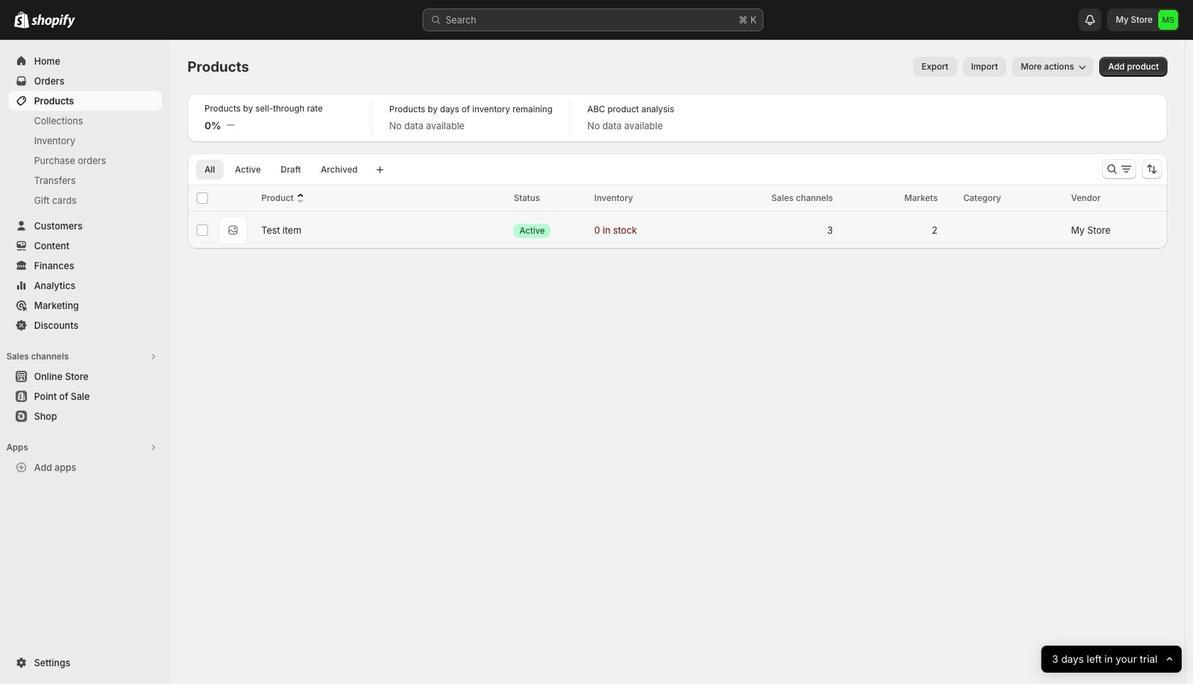 Task type: vqa. For each thing, say whether or not it's contained in the screenshot.
the 'My Store' icon
yes



Task type: locate. For each thing, give the bounding box(es) containing it.
tab list
[[193, 159, 369, 180]]

my store image
[[1159, 10, 1179, 30]]

shopify image
[[14, 11, 29, 28], [31, 14, 75, 28]]



Task type: describe. For each thing, give the bounding box(es) containing it.
0 horizontal spatial shopify image
[[14, 11, 29, 28]]

1 horizontal spatial shopify image
[[31, 14, 75, 28]]



